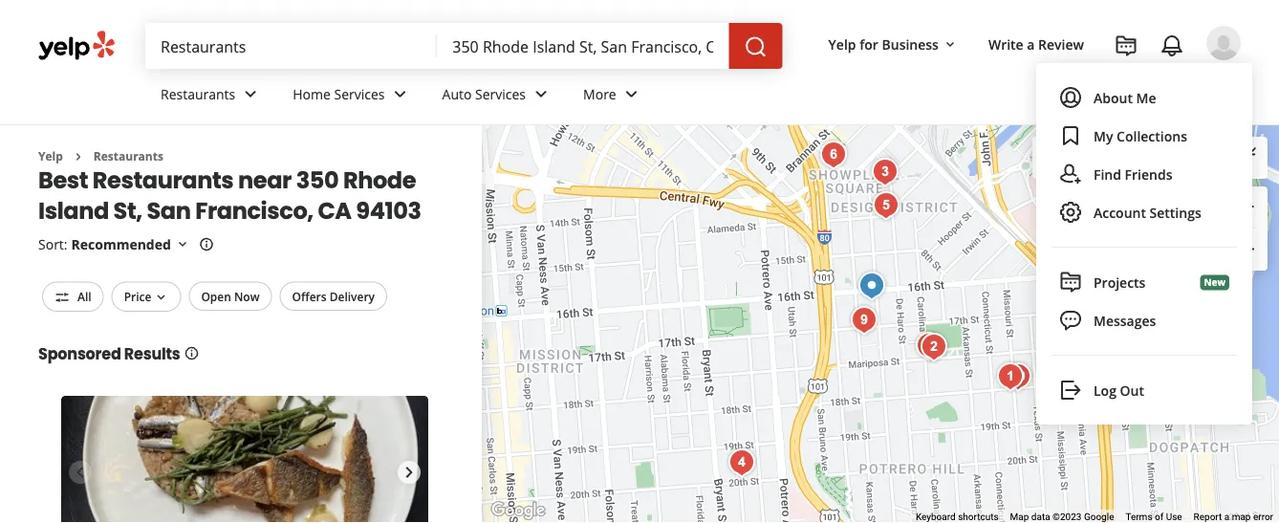 Task type: vqa. For each thing, say whether or not it's contained in the screenshot.
leftmost Yelp
yes



Task type: locate. For each thing, give the bounding box(es) containing it.
restaurants right 16 chevron right v2 icon
[[94, 148, 163, 164]]

my
[[1094, 127, 1114, 145]]

1 vertical spatial restaurants link
[[94, 148, 163, 164]]

16 chevron down v2 image right business
[[943, 37, 958, 52]]

data
[[1032, 511, 1051, 523]]

1 horizontal spatial 16 chevron down v2 image
[[943, 37, 958, 52]]

home services
[[293, 85, 385, 103]]

yelp left 16 chevron right v2 icon
[[38, 148, 63, 164]]

st,
[[113, 195, 142, 227]]

24 chevron down v2 image right more in the top of the page
[[621, 83, 643, 106]]

24 settings v2 image
[[1060, 201, 1083, 224]]

24 profile v2 image
[[1060, 86, 1083, 109]]

rosemary & pine image
[[868, 187, 906, 225]]

for
[[860, 35, 879, 53]]

3 24 chevron down v2 image from the left
[[621, 83, 643, 106]]

error
[[1254, 511, 1274, 523]]

1 vertical spatial map
[[1233, 511, 1252, 523]]

yelp
[[829, 35, 857, 53], [38, 148, 63, 164]]

1 none field from the left
[[161, 35, 422, 56]]

find
[[1094, 165, 1122, 183]]

next level burger image
[[846, 301, 884, 340]]

report
[[1194, 511, 1223, 523]]

0 vertical spatial 16 chevron down v2 image
[[943, 37, 958, 52]]

2 horizontal spatial 24 chevron down v2 image
[[621, 83, 643, 106]]

my collections link
[[1052, 117, 1238, 155]]

services right home
[[334, 85, 385, 103]]

24 chevron down v2 image
[[389, 83, 412, 106], [530, 83, 553, 106], [621, 83, 643, 106]]

restaurants link down find text field
[[145, 69, 278, 124]]

open now button
[[189, 282, 272, 311]]

1 24 chevron down v2 image from the left
[[389, 83, 412, 106]]

None search field
[[145, 23, 787, 69]]

1 horizontal spatial a
[[1225, 511, 1230, 523]]

16 filter v2 image
[[55, 290, 70, 305]]

map for moves
[[1134, 149, 1163, 167]]

24 chevron down v2 image for more
[[621, 83, 643, 106]]

filters group
[[38, 282, 391, 312]]

shortcuts
[[959, 511, 999, 523]]

1 services from the left
[[334, 85, 385, 103]]

16 chevron down v2 image for yelp for business
[[943, 37, 958, 52]]

None field
[[161, 35, 422, 56], [453, 35, 714, 56]]

messages link
[[1048, 301, 1242, 340]]

more link
[[568, 69, 659, 124]]

1 vertical spatial 16 chevron down v2 image
[[175, 237, 190, 252]]

0 horizontal spatial 24 chevron down v2 image
[[389, 83, 412, 106]]

collections
[[1117, 127, 1188, 145]]

0 horizontal spatial a
[[1028, 35, 1035, 53]]

a right write
[[1028, 35, 1035, 53]]

yelp left the for
[[829, 35, 857, 53]]

map region
[[477, 0, 1280, 523]]

user actions element
[[814, 24, 1268, 142]]

services
[[334, 85, 385, 103], [475, 85, 526, 103]]

recommended button
[[71, 235, 190, 253]]

parker potrero image
[[1000, 358, 1038, 396]]

louie's original image
[[915, 328, 954, 366]]

16 chevron down v2 image inside the yelp for business button
[[943, 37, 958, 52]]

chez maman east image
[[992, 358, 1030, 396]]

terms of use link
[[1126, 511, 1183, 523]]

map
[[1134, 149, 1163, 167], [1233, 511, 1252, 523]]

business categories element
[[145, 69, 1242, 124]]

0 vertical spatial yelp
[[829, 35, 857, 53]]

Find text field
[[161, 35, 422, 56]]

16 chevron down v2 image inside recommended dropdown button
[[175, 237, 190, 252]]

1 vertical spatial a
[[1225, 511, 1230, 523]]

Near text field
[[453, 35, 714, 56]]

ca
[[318, 195, 352, 227]]

open now
[[201, 288, 260, 304]]

24 chevron down v2 image inside auto services link
[[530, 83, 553, 106]]

services for auto services
[[475, 85, 526, 103]]

restaurants
[[161, 85, 236, 103], [94, 148, 163, 164], [93, 164, 234, 196]]

0 horizontal spatial 16 chevron down v2 image
[[175, 237, 190, 252]]

1 horizontal spatial none field
[[453, 35, 714, 56]]

restaurants left 24 chevron down v2 image
[[161, 85, 236, 103]]

24 chevron down v2 image inside more "link"
[[621, 83, 643, 106]]

zoom out image
[[1236, 238, 1259, 261]]

restaurants link right 16 chevron right v2 icon
[[94, 148, 163, 164]]

24 chevron down v2 image right auto services
[[530, 83, 553, 106]]

94103
[[356, 195, 421, 227]]

auto services
[[442, 85, 526, 103]]

16 chevron down v2 image left 16 info v2 image
[[175, 237, 190, 252]]

24 chevron down v2 image left auto
[[389, 83, 412, 106]]

1 horizontal spatial 24 chevron down v2 image
[[530, 83, 553, 106]]

0 horizontal spatial yelp
[[38, 148, 63, 164]]

0 horizontal spatial map
[[1134, 149, 1163, 167]]

of
[[1156, 511, 1164, 523]]

24 add friend v2 image
[[1060, 163, 1083, 186]]

san
[[147, 195, 191, 227]]

all
[[77, 288, 91, 304]]

projects image
[[1115, 34, 1138, 57]]

my collections
[[1094, 127, 1188, 145]]

2 24 chevron down v2 image from the left
[[530, 83, 553, 106]]

terms of use
[[1126, 511, 1183, 523]]

map
[[1011, 511, 1030, 523]]

about
[[1094, 88, 1133, 107]]

sponsored results
[[38, 343, 180, 364]]

restaurants up recommended dropdown button
[[93, 164, 234, 196]]

16 chevron down v2 image
[[943, 37, 958, 52], [175, 237, 190, 252]]

write
[[989, 35, 1024, 53]]

open
[[201, 288, 231, 304]]

me
[[1137, 88, 1157, 107]]

16 chevron down v2 image
[[153, 290, 169, 305]]

restaurants link
[[145, 69, 278, 124], [94, 148, 163, 164]]

yelp for yelp link on the left of page
[[38, 148, 63, 164]]

2 services from the left
[[475, 85, 526, 103]]

0 vertical spatial map
[[1134, 149, 1163, 167]]

write a review
[[989, 35, 1085, 53]]

zoom in image
[[1236, 195, 1259, 218]]

as
[[1117, 149, 1131, 167]]

0 vertical spatial a
[[1028, 35, 1035, 53]]

slideshow element
[[61, 396, 429, 523]]

out
[[1121, 381, 1145, 399]]

none field up home
[[161, 35, 422, 56]]

a right report
[[1225, 511, 1230, 523]]

24 log out v2 image
[[1060, 379, 1083, 402]]

next image
[[398, 461, 421, 484]]

dumpling time image
[[867, 153, 905, 191]]

keyboard
[[916, 511, 956, 523]]

collapse map image
[[1236, 145, 1259, 168]]

google
[[1085, 511, 1115, 523]]

2 none field from the left
[[453, 35, 714, 56]]

none field up more in the top of the page
[[453, 35, 714, 56]]

terms
[[1126, 511, 1153, 523]]

1 horizontal spatial services
[[475, 85, 526, 103]]

1 vertical spatial yelp
[[38, 148, 63, 164]]

1 horizontal spatial yelp
[[829, 35, 857, 53]]

©2023
[[1053, 511, 1082, 523]]

a
[[1028, 35, 1035, 53], [1225, 511, 1230, 523]]

all button
[[42, 282, 104, 312]]

keyboard shortcuts button
[[916, 510, 999, 523]]

account settings
[[1094, 203, 1202, 221]]

1 horizontal spatial map
[[1233, 511, 1252, 523]]

a for write
[[1028, 35, 1035, 53]]

group
[[1226, 187, 1268, 271]]

home
[[293, 85, 331, 103]]

services right auto
[[475, 85, 526, 103]]

0 horizontal spatial none field
[[161, 35, 422, 56]]

0 horizontal spatial services
[[334, 85, 385, 103]]

24 chevron down v2 image inside home services link
[[389, 83, 412, 106]]

yelp inside the yelp for business button
[[829, 35, 857, 53]]



Task type: describe. For each thing, give the bounding box(es) containing it.
map for error
[[1233, 511, 1252, 523]]

delivery
[[330, 288, 375, 304]]

auto
[[442, 85, 472, 103]]

24 collections v2 image
[[1060, 124, 1083, 147]]

yelp for business button
[[821, 27, 966, 61]]

write a review link
[[981, 27, 1092, 61]]

account
[[1094, 203, 1147, 221]]

island
[[38, 195, 109, 227]]

recommended
[[71, 235, 171, 253]]

none field find
[[161, 35, 422, 56]]

moves
[[1166, 149, 1207, 167]]

francisco,
[[195, 195, 314, 227]]

24 chevron down v2 image
[[239, 83, 262, 106]]

a for report
[[1225, 511, 1230, 523]]

16 info v2 image
[[199, 237, 214, 252]]

projects
[[1094, 273, 1146, 291]]

more
[[584, 85, 617, 103]]

restaurants inside restaurants link
[[161, 85, 236, 103]]

messages
[[1094, 311, 1157, 330]]

results
[[124, 343, 180, 364]]

yelp link
[[38, 148, 63, 164]]

account settings link
[[1052, 193, 1238, 231]]

home services link
[[278, 69, 427, 124]]

350
[[296, 164, 339, 196]]

best
[[38, 164, 88, 196]]

notifications image
[[1161, 34, 1184, 57]]

offers
[[292, 288, 327, 304]]

now
[[234, 288, 260, 304]]

services for home services
[[334, 85, 385, 103]]

16 info v2 image
[[184, 346, 199, 361]]

about me
[[1094, 88, 1157, 107]]

0 vertical spatial restaurants link
[[145, 69, 278, 124]]

log out button
[[1052, 371, 1238, 409]]

24 chevron down v2 image for home services
[[389, 83, 412, 106]]

yelp for yelp for business
[[829, 35, 857, 53]]

search image
[[745, 35, 768, 58]]

restaurants inside 'best restaurants near 350 rhode island st, san francisco, ca 94103'
[[93, 164, 234, 196]]

24 project v2 image
[[1060, 271, 1083, 294]]

la connessa image
[[911, 327, 949, 365]]

price button
[[112, 282, 181, 312]]

offers delivery button
[[280, 282, 387, 311]]

best restaurants near 350 rhode island st, san francisco, ca 94103
[[38, 164, 421, 227]]

map data ©2023 google
[[1011, 511, 1115, 523]]

24 chevron down v2 image for auto services
[[530, 83, 553, 106]]

offers delivery
[[292, 288, 375, 304]]

use
[[1167, 511, 1183, 523]]

business
[[882, 35, 939, 53]]

hardwood bar & smokery image
[[815, 136, 853, 174]]

price
[[124, 288, 152, 304]]

24 message v2 image
[[1060, 309, 1083, 332]]

log out
[[1094, 381, 1145, 399]]

about me link
[[1048, 78, 1242, 117]]

previous image
[[69, 461, 92, 484]]

log
[[1094, 381, 1117, 399]]

report a map error link
[[1194, 511, 1274, 523]]

sponsored
[[38, 343, 121, 364]]

google image
[[487, 498, 550, 523]]

yelp for business
[[829, 35, 939, 53]]

rhode
[[343, 164, 416, 196]]

new
[[1205, 276, 1226, 289]]

search
[[1071, 149, 1114, 167]]

settings
[[1150, 203, 1202, 221]]

sort:
[[38, 235, 67, 253]]

keyboard shortcuts
[[916, 511, 999, 523]]

review
[[1039, 35, 1085, 53]]

find friends link
[[1052, 155, 1238, 193]]

none field near
[[453, 35, 714, 56]]

friends
[[1125, 165, 1173, 183]]

near
[[238, 164, 292, 196]]

16 chevron right v2 image
[[71, 149, 86, 164]]

search as map moves
[[1071, 149, 1207, 167]]

auto services link
[[427, 69, 568, 124]]

report a map error
[[1194, 511, 1274, 523]]

lost resort image
[[723, 444, 761, 482]]

find friends
[[1094, 165, 1173, 183]]

bob b. image
[[1207, 26, 1242, 60]]

16 chevron down v2 image for recommended
[[175, 237, 190, 252]]



